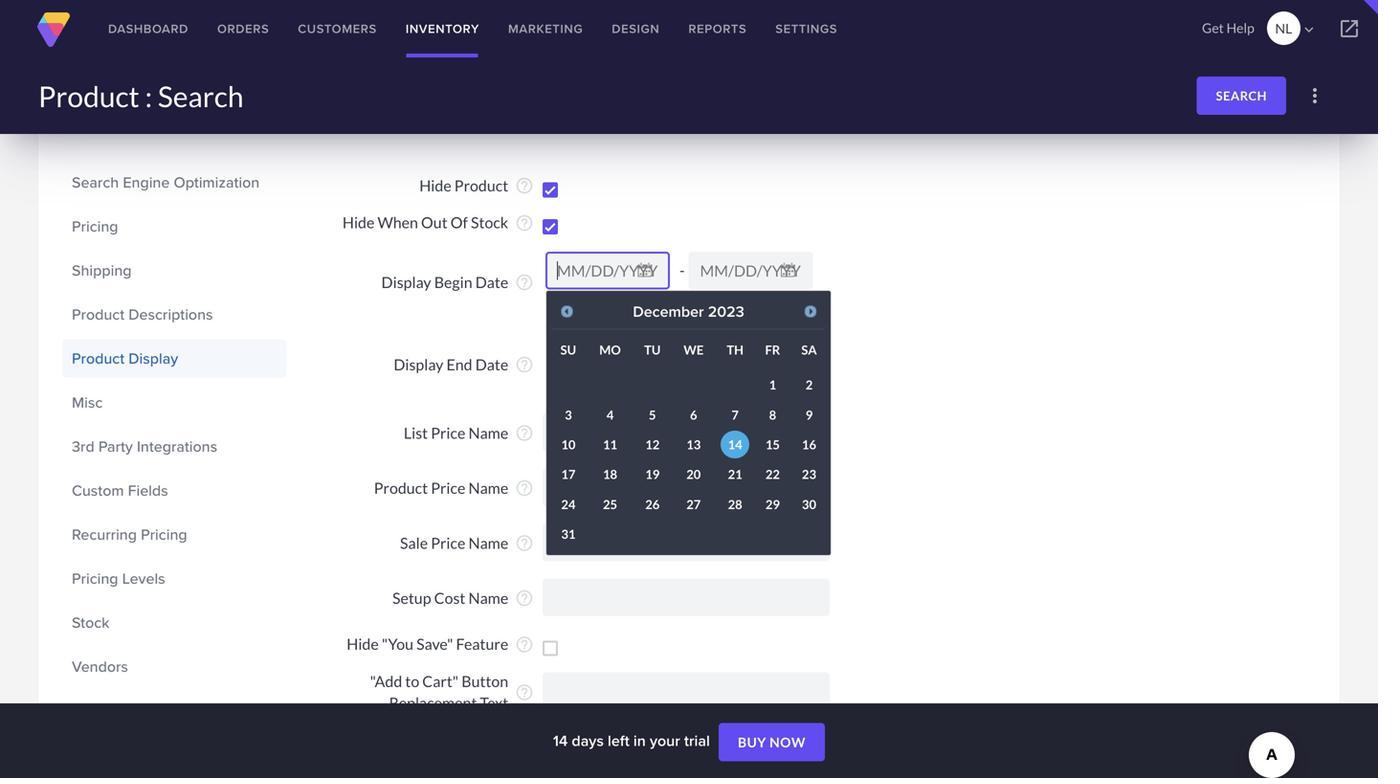 Task type: describe. For each thing, give the bounding box(es) containing it.
of
[[451, 213, 468, 232]]

more_vert
[[1304, 84, 1327, 107]]

search engine optimization
[[72, 171, 260, 193]]

sale
[[400, 534, 428, 552]]

help_outline inside product price name help_outline
[[515, 479, 534, 498]]

begins
[[546, 297, 584, 313]]

15
[[765, 437, 780, 452]]

4 link
[[596, 401, 625, 429]]

fr
[[765, 342, 780, 357]]

"you
[[382, 635, 413, 653]]

pricing levels
[[72, 567, 165, 589]]

product for product price name help_outline
[[374, 479, 428, 497]]

6
[[690, 407, 697, 422]]

stock inside 'hide when out of stock help_outline'
[[471, 213, 508, 232]]

recurring pricing link
[[72, 518, 277, 551]]

 link
[[1321, 0, 1378, 57]]

date for display begin date help_outline
[[475, 273, 508, 291]]

marketing
[[508, 20, 583, 38]]

help
[[1227, 20, 1255, 36]]

hide for save"
[[347, 635, 379, 653]]

su
[[561, 342, 576, 357]]

now
[[770, 734, 806, 750]]


[[1301, 21, 1318, 38]]

product display link
[[72, 342, 277, 375]]

december 2023
[[633, 300, 744, 323]]

display inside product display link
[[128, 347, 178, 369]]

inventory
[[406, 20, 479, 38]]

get help
[[1202, 20, 1255, 36]]

26 link
[[638, 490, 667, 518]]

ends 11:59 pm
[[546, 379, 634, 396]]

23 link
[[795, 460, 824, 488]]

13 link
[[679, 431, 708, 459]]

display for display begin date help_outline
[[381, 273, 431, 291]]

8 link
[[758, 401, 787, 429]]

3rd party integrations
[[72, 435, 217, 457]]

display begin date help_outline
[[381, 273, 534, 292]]

custom
[[72, 479, 124, 501]]

11 link
[[596, 431, 625, 459]]

1 mm/dd/yyyy text field from the left
[[546, 252, 670, 290]]

setup
[[392, 589, 431, 607]]

14 for 14 days left in your trial
[[553, 729, 568, 752]]

- for display begin date help_outline
[[680, 261, 685, 280]]

product : search
[[38, 79, 244, 113]]

misc link
[[72, 386, 277, 419]]

optimization
[[174, 171, 260, 193]]

cart"
[[422, 672, 459, 691]]

14 link
[[721, 431, 750, 459]]

we
[[684, 342, 704, 357]]

8
[[769, 407, 776, 422]]

name for list price name help_outline
[[468, 424, 508, 442]]

buy now
[[738, 734, 806, 750]]

dashboard link
[[94, 0, 203, 57]]

search for the search link
[[1216, 88, 1267, 103]]

replacement
[[389, 693, 477, 712]]

30 link
[[795, 490, 824, 518]]

hide when out of stock help_outline
[[342, 213, 534, 232]]

nl
[[1275, 20, 1292, 36]]

search engine optimization link
[[72, 166, 277, 198]]

end
[[446, 355, 472, 374]]

22
[[765, 467, 780, 482]]

price for list price name help_outline
[[431, 424, 466, 442]]

- for display end date help_outline
[[680, 343, 685, 362]]

26
[[645, 497, 660, 512]]

18
[[603, 467, 617, 482]]

27 link
[[679, 490, 708, 518]]

21
[[728, 467, 742, 482]]

pm
[[613, 379, 634, 396]]

22 link
[[758, 460, 787, 488]]

29
[[765, 497, 780, 512]]

2 link
[[795, 371, 824, 399]]

setup cost name help_outline
[[392, 589, 534, 608]]

12
[[645, 437, 660, 452]]

3rd
[[72, 435, 94, 457]]

stock link
[[72, 606, 277, 639]]

customers
[[298, 20, 377, 38]]

24
[[561, 497, 576, 512]]

sa
[[801, 342, 817, 357]]

save"
[[416, 635, 453, 653]]

25 link
[[596, 490, 625, 518]]

20 link
[[679, 460, 708, 488]]

custom fields
[[72, 479, 168, 501]]

name for product price name help_outline
[[468, 479, 508, 497]]

in
[[633, 729, 646, 752]]

vendors
[[72, 655, 128, 678]]

1 link
[[758, 371, 787, 399]]

display for display end date help_outline
[[394, 355, 444, 374]]

date for display end date help_outline
[[475, 355, 508, 374]]

vendors link
[[72, 650, 277, 683]]

product inside "hide product help_outline"
[[454, 176, 508, 195]]

2 mm/dd/yyyy text field from the left
[[689, 252, 813, 290]]

9 link
[[795, 401, 824, 429]]

28
[[728, 497, 742, 512]]

21 link
[[721, 460, 750, 488]]

19 link
[[638, 460, 667, 488]]

begin
[[434, 273, 472, 291]]

advanced info
[[62, 102, 219, 131]]

levels
[[122, 567, 165, 589]]

product for product : search
[[38, 79, 139, 113]]

29 link
[[758, 490, 787, 518]]

advanced
[[62, 102, 171, 131]]

ends
[[546, 379, 573, 396]]

help_outline inside display begin date help_outline
[[515, 273, 534, 292]]



Task type: vqa. For each thing, say whether or not it's contained in the screenshot.
the 
yes



Task type: locate. For each thing, give the bounding box(es) containing it.
party
[[98, 435, 133, 457]]

pricing link
[[72, 210, 277, 243]]

1 vertical spatial 14
[[553, 729, 568, 752]]

hide up out
[[419, 176, 451, 195]]

price inside sale price name help_outline
[[431, 534, 466, 552]]

search left 'engine'
[[72, 171, 119, 193]]

1 horizontal spatial mm/dd/yyyy text field
[[689, 252, 813, 290]]

search right :
[[158, 79, 244, 113]]

14 left days
[[553, 729, 568, 752]]

name inside sale price name help_outline
[[468, 534, 508, 552]]

14 for 14
[[728, 437, 742, 452]]

0 vertical spatial pricing
[[72, 215, 118, 237]]

product display
[[72, 347, 178, 369]]

display
[[381, 273, 431, 291], [128, 347, 178, 369], [394, 355, 444, 374]]

help_outline right cost
[[515, 589, 534, 608]]

10 help_outline from the top
[[515, 683, 534, 702]]

search
[[158, 79, 244, 113], [1216, 88, 1267, 103], [72, 171, 119, 193]]

price right sale
[[431, 534, 466, 552]]

price inside product price name help_outline
[[431, 479, 466, 497]]

price down list price name help_outline
[[431, 479, 466, 497]]

help_outline inside "add to cart" button replacement text help_outline
[[515, 683, 534, 702]]

help_outline left 17
[[515, 479, 534, 498]]

cost
[[434, 589, 466, 607]]

sale price name help_outline
[[400, 534, 534, 553]]

0 horizontal spatial stock
[[72, 611, 110, 633]]

2 name from the top
[[468, 479, 508, 497]]

8 help_outline from the top
[[515, 589, 534, 608]]

dashboard
[[108, 20, 189, 38]]

0 vertical spatial date
[[475, 273, 508, 291]]

3
[[565, 407, 572, 422]]

name up product price name help_outline
[[468, 424, 508, 442]]

hide inside hide "you save" feature help_outline
[[347, 635, 379, 653]]

0 vertical spatial stock
[[471, 213, 508, 232]]

help_outline inside hide "you save" feature help_outline
[[515, 635, 534, 654]]

2023
[[708, 300, 744, 323]]

settings
[[776, 20, 838, 38]]

MM/DD/YYYY text field
[[546, 252, 670, 290], [689, 252, 813, 290]]

7 link
[[721, 401, 750, 429]]

help_outline left su
[[515, 355, 534, 374]]

shipping link
[[72, 254, 277, 287]]

28 link
[[721, 490, 750, 518]]

name right cost
[[468, 589, 508, 607]]

display left begin
[[381, 273, 431, 291]]

name up setup cost name help_outline
[[468, 534, 508, 552]]

display end date help_outline
[[394, 355, 534, 374]]

search left expand_more
[[1216, 88, 1267, 103]]

"add to cart" button replacement text help_outline
[[370, 672, 534, 712]]

help_outline inside list price name help_outline
[[515, 424, 534, 443]]

list
[[404, 424, 428, 442]]

1 horizontal spatial 14
[[728, 437, 742, 452]]

to
[[405, 672, 419, 691]]

your
[[650, 729, 680, 752]]

pricing down custom fields link
[[141, 523, 187, 545]]

integrations
[[137, 435, 217, 457]]

4 help_outline from the top
[[515, 355, 534, 374]]

27
[[686, 497, 701, 512]]

19
[[645, 467, 660, 482]]

date inside display end date help_outline
[[475, 355, 508, 374]]

30
[[802, 497, 816, 512]]

13
[[686, 437, 701, 452]]

help_outline right text
[[515, 683, 534, 702]]

1 vertical spatial hide
[[342, 213, 375, 232]]

1 horizontal spatial search
[[158, 79, 244, 113]]

more_vert button
[[1296, 77, 1334, 115]]

7 help_outline from the top
[[515, 534, 534, 553]]

pricing for pricing
[[72, 215, 118, 237]]

6 link
[[679, 401, 708, 429]]

price for sale price name help_outline
[[431, 534, 466, 552]]

5 link
[[638, 401, 667, 429]]

fields
[[128, 479, 168, 501]]

31 link
[[554, 520, 583, 548]]

product down shipping
[[72, 303, 125, 325]]

0 vertical spatial 14
[[728, 437, 742, 452]]

2 vertical spatial price
[[431, 534, 466, 552]]

14
[[728, 437, 742, 452], [553, 729, 568, 752]]

:
[[145, 79, 152, 113]]

info
[[176, 102, 219, 131]]

None text field
[[543, 578, 830, 616], [543, 672, 830, 710], [543, 578, 830, 616], [543, 672, 830, 710]]

product inside product price name help_outline
[[374, 479, 428, 497]]

2 horizontal spatial search
[[1216, 88, 1267, 103]]

stock right of
[[471, 213, 508, 232]]

trial
[[684, 729, 710, 752]]

name down list price name help_outline
[[468, 479, 508, 497]]

misc
[[72, 391, 103, 413]]

hide inside 'hide when out of stock help_outline'
[[342, 213, 375, 232]]

14 days left in your trial
[[553, 729, 714, 752]]

display inside display begin date help_outline
[[381, 273, 431, 291]]

1 date from the top
[[475, 273, 508, 291]]

help_outline inside display end date help_outline
[[515, 355, 534, 374]]

3 name from the top
[[468, 534, 508, 552]]

help_outline right begin
[[515, 273, 534, 292]]

name for setup cost name help_outline
[[468, 589, 508, 607]]

feature
[[456, 635, 508, 653]]

product up sale
[[374, 479, 428, 497]]

help_outline
[[515, 176, 534, 195], [515, 213, 534, 232], [515, 273, 534, 292], [515, 355, 534, 374], [515, 424, 534, 443], [515, 479, 534, 498], [515, 534, 534, 553], [515, 589, 534, 608], [515, 635, 534, 654], [515, 683, 534, 702]]

product
[[38, 79, 139, 113], [454, 176, 508, 195], [72, 303, 125, 325], [72, 347, 125, 369], [374, 479, 428, 497]]

help_outline inside "hide product help_outline"
[[515, 176, 534, 195]]

16 link
[[795, 431, 824, 459]]

9
[[806, 407, 813, 422]]

mm/dd/yyyy text field up 2023
[[689, 252, 813, 290]]

pricing levels link
[[72, 562, 277, 595]]

6 help_outline from the top
[[515, 479, 534, 498]]

product up of
[[454, 176, 508, 195]]

am
[[623, 297, 645, 313]]

mm/dd/yyyy text field up 12:00 at the top left of page
[[546, 252, 670, 290]]

11
[[603, 437, 617, 452]]

reports
[[688, 20, 747, 38]]

product for product descriptions
[[72, 303, 125, 325]]

7
[[732, 407, 739, 422]]

2 date from the top
[[475, 355, 508, 374]]

help_outline up 'hide when out of stock help_outline'
[[515, 176, 534, 195]]

16
[[802, 437, 816, 452]]

- up december 2023 at top
[[680, 261, 685, 280]]

get
[[1202, 20, 1224, 36]]

0 horizontal spatial 14
[[553, 729, 568, 752]]

hide "you save" feature help_outline
[[347, 635, 534, 654]]

5 help_outline from the top
[[515, 424, 534, 443]]

descriptions
[[128, 303, 213, 325]]

price right list
[[431, 424, 466, 442]]

name inside setup cost name help_outline
[[468, 589, 508, 607]]

2 vertical spatial hide
[[347, 635, 379, 653]]

1 help_outline from the top
[[515, 176, 534, 195]]

3 link
[[554, 401, 583, 429]]

14 up '21'
[[728, 437, 742, 452]]

hide left when
[[342, 213, 375, 232]]

help_outline down "hide product help_outline" at the top of the page
[[515, 213, 534, 232]]

display inside display end date help_outline
[[394, 355, 444, 374]]

text
[[480, 693, 508, 712]]

product left :
[[38, 79, 139, 113]]


[[1338, 17, 1361, 40]]

help_outline right "feature"
[[515, 635, 534, 654]]

price inside list price name help_outline
[[431, 424, 466, 442]]

3rd party integrations link
[[72, 430, 277, 463]]

10
[[561, 437, 576, 452]]

0 vertical spatial hide
[[419, 176, 451, 195]]

4 name from the top
[[468, 589, 508, 607]]

- right tu
[[680, 343, 685, 362]]

help_outline inside sale price name help_outline
[[515, 534, 534, 553]]

display down product descriptions
[[128, 347, 178, 369]]

1 - from the top
[[680, 261, 685, 280]]

december
[[633, 300, 704, 323]]

1 name from the top
[[468, 424, 508, 442]]

2 help_outline from the top
[[515, 213, 534, 232]]

9 help_outline from the top
[[515, 635, 534, 654]]

24 link
[[554, 490, 583, 518]]

1 horizontal spatial stock
[[471, 213, 508, 232]]

0 horizontal spatial mm/dd/yyyy text field
[[546, 252, 670, 290]]

name inside product price name help_outline
[[468, 479, 508, 497]]

pricing down recurring
[[72, 567, 118, 589]]

date right begin
[[475, 273, 508, 291]]

search for search engine optimization
[[72, 171, 119, 193]]

recurring pricing
[[72, 523, 187, 545]]

3 price from the top
[[431, 534, 466, 552]]

help_outline left 10
[[515, 424, 534, 443]]

1 vertical spatial -
[[680, 343, 685, 362]]

product up misc
[[72, 347, 125, 369]]

2 - from the top
[[680, 343, 685, 362]]

17 link
[[554, 460, 583, 488]]

help_outline inside setup cost name help_outline
[[515, 589, 534, 608]]

1 price from the top
[[431, 424, 466, 442]]

nl 
[[1275, 20, 1318, 38]]

15 link
[[758, 431, 787, 459]]

out
[[421, 213, 448, 232]]

shipping
[[72, 259, 132, 281]]

1 vertical spatial pricing
[[141, 523, 187, 545]]

hide product help_outline
[[419, 176, 534, 195]]

1 vertical spatial date
[[475, 355, 508, 374]]

23
[[802, 467, 816, 482]]

product for product display
[[72, 347, 125, 369]]

0 vertical spatial price
[[431, 424, 466, 442]]

pricing for pricing levels
[[72, 567, 118, 589]]

date inside display begin date help_outline
[[475, 273, 508, 291]]

1 vertical spatial stock
[[72, 611, 110, 633]]

2 vertical spatial pricing
[[72, 567, 118, 589]]

list price name help_outline
[[404, 424, 534, 443]]

pricing up shipping
[[72, 215, 118, 237]]

price for product price name help_outline
[[431, 479, 466, 497]]

name inside list price name help_outline
[[468, 424, 508, 442]]

hide for help_outline
[[419, 176, 451, 195]]

2 price from the top
[[431, 479, 466, 497]]

help_outline left the 31
[[515, 534, 534, 553]]

help_outline inside 'hide when out of stock help_outline'
[[515, 213, 534, 232]]

product price name help_outline
[[374, 479, 534, 498]]

display left end
[[394, 355, 444, 374]]

hide inside "hide product help_outline"
[[419, 176, 451, 195]]

hide for out
[[342, 213, 375, 232]]

name for sale price name help_outline
[[468, 534, 508, 552]]

date right end
[[475, 355, 508, 374]]

stock
[[471, 213, 508, 232], [72, 611, 110, 633]]

stock up vendors
[[72, 611, 110, 633]]

buy now link
[[719, 723, 825, 761]]

1 vertical spatial price
[[431, 479, 466, 497]]

3 help_outline from the top
[[515, 273, 534, 292]]

0 horizontal spatial search
[[72, 171, 119, 193]]

0 vertical spatial -
[[680, 261, 685, 280]]

hide left the ""you"
[[347, 635, 379, 653]]

expand_more
[[1283, 102, 1316, 134]]



